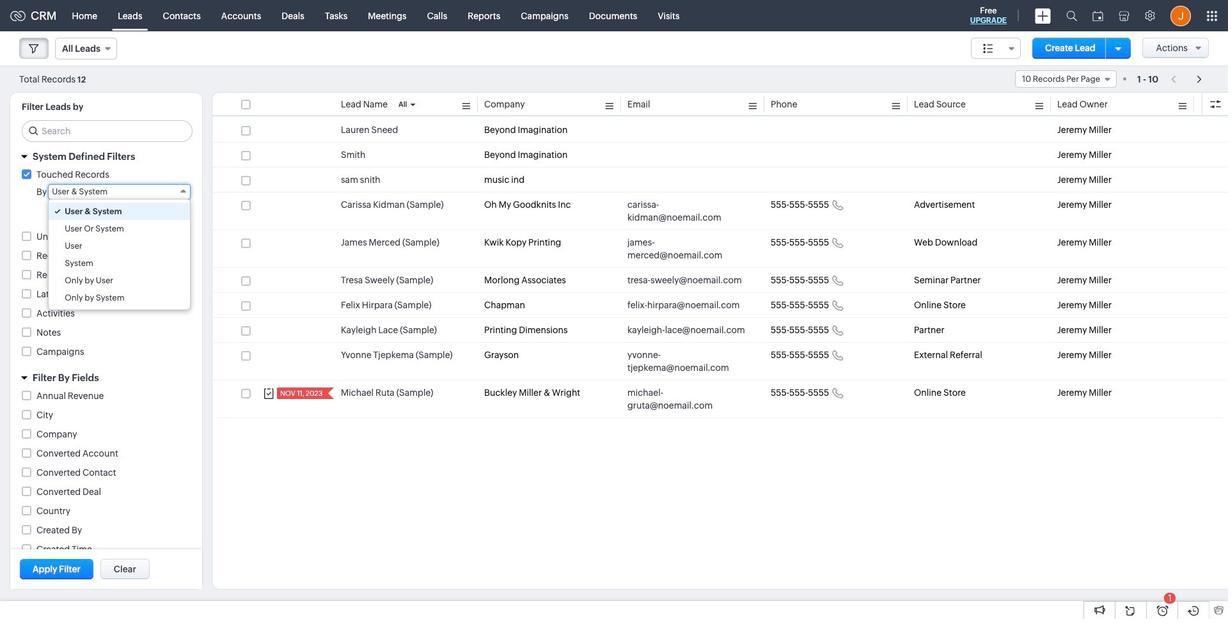 Task type: locate. For each thing, give the bounding box(es) containing it.
row group
[[212, 118, 1229, 419]]

option
[[49, 203, 190, 220], [49, 220, 190, 237], [49, 237, 190, 255], [49, 255, 190, 272], [49, 272, 190, 289], [49, 289, 190, 307]]

None field
[[48, 184, 191, 200]]

None text field
[[107, 205, 130, 219]]

4 option from the top
[[49, 255, 190, 272]]

3 option from the top
[[49, 237, 190, 255]]

create menu image
[[1035, 8, 1051, 23]]

2 option from the top
[[49, 220, 190, 237]]

profile element
[[1163, 0, 1199, 31]]

create menu element
[[1028, 0, 1059, 31]]

list box
[[49, 200, 190, 310]]



Task type: describe. For each thing, give the bounding box(es) containing it.
5 option from the top
[[49, 272, 190, 289]]

6 option from the top
[[49, 289, 190, 307]]

profile image
[[1171, 5, 1192, 26]]

logo image
[[10, 11, 26, 21]]

calendar image
[[1093, 11, 1104, 21]]

search element
[[1059, 0, 1085, 31]]

Search text field
[[22, 121, 192, 141]]

search image
[[1067, 10, 1078, 21]]

1 option from the top
[[49, 203, 190, 220]]



Task type: vqa. For each thing, say whether or not it's contained in the screenshot.
search element on the right top of page
yes



